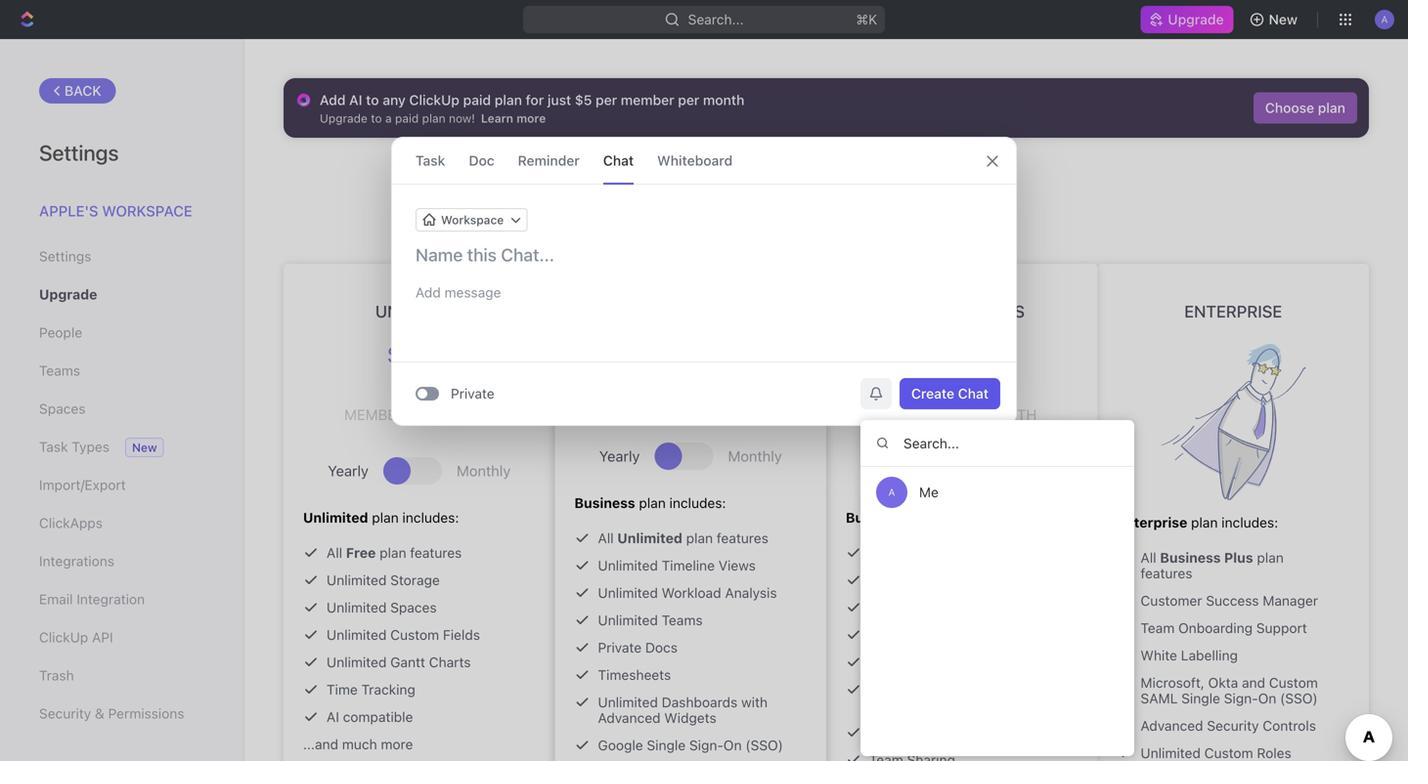 Task type: vqa. For each thing, say whether or not it's contained in the screenshot.
the middle this
no



Task type: locate. For each thing, give the bounding box(es) containing it.
teams down people
[[39, 363, 80, 379]]

(sso) inside microsoft, okta and custom saml single sign-on (sso)
[[1280, 691, 1318, 707]]

single up 'advanced security controls' on the bottom right of page
[[1182, 691, 1220, 707]]

all unlimited plan features
[[598, 531, 768, 547]]

Name this Chat... field
[[392, 244, 1016, 267]]

custom inside microsoft, okta and custom saml single sign-on (sso)
[[1269, 675, 1318, 691]]

0 vertical spatial single
[[1182, 691, 1220, 707]]

yearly up a
[[871, 463, 911, 480]]

whiteboard
[[657, 153, 733, 169]]

features up customer
[[1141, 566, 1193, 582]]

spaces up task types
[[39, 401, 86, 417]]

task button
[[416, 138, 445, 184]]

ai right the add
[[349, 92, 362, 108]]

task inside the settings 'element'
[[39, 439, 68, 455]]

0 horizontal spatial custom
[[390, 627, 439, 643]]

plus inside all business plus plan features
[[1224, 550, 1253, 566]]

yearly up unlimited plan includes:
[[328, 463, 369, 480]]

0 horizontal spatial member
[[344, 406, 405, 423]]

new up import/export "link"
[[132, 441, 157, 455]]

includes: up all unlimited plan features
[[669, 495, 726, 511]]

upgrade
[[1168, 11, 1224, 27], [685, 165, 765, 190], [39, 287, 97, 303]]

manager
[[1263, 593, 1318, 609]]

sign- down widgets
[[689, 738, 724, 754]]

business plus up the 19
[[899, 302, 1025, 321]]

month inside $ 7 member per month
[[440, 406, 494, 423]]

ai compatible
[[327, 709, 413, 726]]

1 vertical spatial task
[[39, 439, 68, 455]]

0 horizontal spatial more
[[381, 737, 413, 753]]

enterprise image
[[1161, 344, 1306, 501]]

on
[[1258, 691, 1277, 707], [724, 738, 742, 754]]

choose
[[1265, 100, 1314, 116]]

task left the 'doc'
[[416, 153, 445, 169]]

2 $ from the left
[[917, 341, 928, 369]]

1 $ from the left
[[387, 341, 398, 369]]

$ left 7
[[387, 341, 398, 369]]

1 horizontal spatial all
[[598, 531, 614, 547]]

new up the choose
[[1269, 11, 1298, 27]]

on down with
[[724, 738, 742, 754]]

0 vertical spatial on
[[1258, 691, 1277, 707]]

0 vertical spatial new
[[1269, 11, 1298, 27]]

features up views
[[717, 531, 768, 547]]

all left free
[[327, 545, 342, 561]]

features for unlimited timeline views
[[717, 531, 768, 547]]

0 horizontal spatial security
[[39, 706, 91, 722]]

ai down time
[[327, 709, 339, 726]]

business down a
[[846, 510, 907, 526]]

member inside add ai to any clickup paid plan for just $5 per member per month learn more
[[621, 92, 674, 108]]

white labelling
[[1141, 648, 1238, 664]]

1 horizontal spatial month
[[703, 92, 745, 108]]

yearly for 7
[[328, 463, 369, 480]]

1 vertical spatial sign-
[[689, 738, 724, 754]]

⌘k
[[856, 11, 877, 27]]

1 vertical spatial spaces
[[390, 600, 437, 616]]

private up timesheets
[[598, 640, 642, 656]]

plan inside add ai to any clickup paid plan for just $5 per member per month learn more
[[495, 92, 522, 108]]

0 horizontal spatial all
[[327, 545, 342, 561]]

1 horizontal spatial private
[[598, 640, 642, 656]]

security
[[39, 706, 91, 722], [1207, 718, 1259, 734]]

reminder button
[[518, 138, 580, 184]]

permissions
[[108, 706, 184, 722]]

support
[[1256, 620, 1307, 637]]

includes: for 12
[[669, 495, 726, 511]]

saml
[[1141, 691, 1178, 707]]

0 vertical spatial chat
[[603, 153, 634, 169]]

clickup up trash
[[39, 630, 88, 646]]

enterprise
[[1185, 302, 1282, 321], [1117, 515, 1187, 531]]

$ inside $ 19 member per month
[[917, 341, 928, 369]]

0 horizontal spatial to
[[366, 92, 379, 108]]

1 settings from the top
[[39, 140, 119, 165]]

custom up gantt
[[390, 627, 439, 643]]

chat right reminder
[[603, 153, 634, 169]]

spaces down storage
[[390, 600, 437, 616]]

unlimited spaces
[[327, 600, 437, 616]]

0 horizontal spatial month
[[440, 406, 494, 423]]

2 horizontal spatial member
[[887, 406, 948, 423]]

includes: up 'all free plan features'
[[402, 510, 459, 526]]

unlimited for unlimited timeline views
[[598, 558, 658, 574]]

0 horizontal spatial upgrade
[[39, 287, 97, 303]]

member inside $ 19 member per month
[[887, 406, 948, 423]]

0 vertical spatial more
[[517, 111, 546, 125]]

0 horizontal spatial $
[[387, 341, 398, 369]]

0 horizontal spatial private
[[451, 386, 494, 402]]

all for all free plan features
[[327, 545, 342, 561]]

month inside $ 19 member per month
[[983, 406, 1037, 423]]

includes: up all business plus plan features
[[1222, 515, 1278, 531]]

2 horizontal spatial all
[[1141, 550, 1156, 566]]

gantt
[[390, 655, 425, 671]]

private for private docs
[[598, 640, 642, 656]]

all for all unlimited plan features
[[598, 531, 614, 547]]

$ inside $ 7 member per month
[[387, 341, 398, 369]]

0 vertical spatial settings
[[39, 140, 119, 165]]

clickup api link
[[39, 621, 204, 655]]

features for unlimited storage
[[410, 545, 462, 561]]

clickup
[[409, 92, 460, 108], [39, 630, 88, 646]]

single down widgets
[[647, 738, 686, 754]]

teams down unlimited workload analysis at the bottom
[[662, 613, 703, 629]]

spaces inside the settings 'element'
[[39, 401, 86, 417]]

sign- up 'advanced security controls' on the bottom right of page
[[1224, 691, 1258, 707]]

1 horizontal spatial upgrade link
[[1141, 6, 1234, 33]]

task for task
[[416, 153, 445, 169]]

on inside microsoft, okta and custom saml single sign-on (sso)
[[1258, 691, 1277, 707]]

2 vertical spatial upgrade
[[39, 287, 97, 303]]

$ up create
[[917, 341, 928, 369]]

upgrade link left "new" button
[[1141, 6, 1234, 33]]

choose plan link
[[1254, 92, 1357, 124]]

all up customer
[[1141, 550, 1156, 566]]

1 vertical spatial teams
[[662, 613, 703, 629]]

0 horizontal spatial spaces
[[39, 401, 86, 417]]

trash link
[[39, 660, 204, 693]]

yearly up business plan includes:
[[599, 448, 640, 465]]

month up whiteboard
[[703, 92, 745, 108]]

$5
[[575, 92, 592, 108]]

spaces
[[39, 401, 86, 417], [390, 600, 437, 616]]

all
[[598, 531, 614, 547], [327, 545, 342, 561], [1141, 550, 1156, 566]]

plan right the choose
[[1318, 100, 1346, 116]]

0 vertical spatial teams
[[39, 363, 80, 379]]

(sso) up controls at right bottom
[[1280, 691, 1318, 707]]

1 vertical spatial business plus
[[846, 510, 939, 526]]

time
[[327, 682, 358, 698]]

0 vertical spatial sign-
[[1224, 691, 1258, 707]]

new inside "new" button
[[1269, 11, 1298, 27]]

0 horizontal spatial single
[[647, 738, 686, 754]]

plan up manager
[[1257, 550, 1284, 566]]

sign- inside microsoft, okta and custom saml single sign-on (sso)
[[1224, 691, 1258, 707]]

much
[[342, 737, 377, 753]]

features
[[717, 531, 768, 547], [410, 545, 462, 561], [1141, 566, 1193, 582]]

month down create chat
[[983, 406, 1037, 423]]

yearly
[[599, 448, 640, 465], [328, 463, 369, 480], [871, 463, 911, 480]]

1 horizontal spatial custom
[[1269, 675, 1318, 691]]

0 horizontal spatial advanced
[[598, 710, 661, 727]]

2 horizontal spatial includes:
[[1222, 515, 1278, 531]]

okta
[[1208, 675, 1238, 691]]

plan up learn
[[495, 92, 522, 108]]

2 vertical spatial plus
[[1224, 550, 1253, 566]]

unlimited custom fields
[[327, 627, 480, 643]]

clickup api
[[39, 630, 113, 646]]

to left any
[[366, 92, 379, 108]]

1 vertical spatial settings
[[39, 248, 91, 265]]

1 horizontal spatial sign-
[[1224, 691, 1258, 707]]

dashboards
[[662, 695, 738, 711]]

enterprise for enterprise
[[1185, 302, 1282, 321]]

clickup inside the settings 'element'
[[39, 630, 88, 646]]

(sso)
[[1280, 691, 1318, 707], [746, 738, 783, 754]]

settings up "apple's"
[[39, 140, 119, 165]]

0 vertical spatial private
[[451, 386, 494, 402]]

1 horizontal spatial chat
[[958, 386, 989, 402]]

2 horizontal spatial features
[[1141, 566, 1193, 582]]

upgrade link down settings link
[[39, 278, 204, 311]]

1 vertical spatial ai
[[327, 709, 339, 726]]

ai
[[349, 92, 362, 108], [327, 709, 339, 726]]

advanced up google
[[598, 710, 661, 727]]

1 horizontal spatial clickup
[[409, 92, 460, 108]]

(sso) down with
[[746, 738, 783, 754]]

custom right and
[[1269, 675, 1318, 691]]

1 horizontal spatial new
[[1269, 11, 1298, 27]]

security inside the settings 'element'
[[39, 706, 91, 722]]

all free plan features
[[327, 545, 462, 561]]

0 vertical spatial task
[[416, 153, 445, 169]]

0 vertical spatial enterprise
[[1185, 302, 1282, 321]]

0 vertical spatial to
[[366, 92, 379, 108]]

just
[[548, 92, 571, 108]]

unlimited inside 'unlimited dashboards with advanced widgets'
[[598, 695, 658, 711]]

email integration link
[[39, 583, 204, 617]]

security left &
[[39, 706, 91, 722]]

on up controls at right bottom
[[1258, 691, 1277, 707]]

per inside $ 7 member per month
[[409, 406, 436, 423]]

settings down "apple's"
[[39, 248, 91, 265]]

clickapps link
[[39, 507, 204, 540]]

security & permissions
[[39, 706, 184, 722]]

features up storage
[[410, 545, 462, 561]]

1 vertical spatial upgrade
[[685, 165, 765, 190]]

2 horizontal spatial yearly
[[871, 463, 911, 480]]

0 vertical spatial custom
[[390, 627, 439, 643]]

business down enterprise plan includes: in the bottom right of the page
[[1160, 550, 1221, 566]]

api
[[92, 630, 113, 646]]

plus up success
[[1224, 550, 1253, 566]]

new button
[[1242, 4, 1309, 35]]

includes:
[[669, 495, 726, 511], [402, 510, 459, 526], [1222, 515, 1278, 531]]

1 horizontal spatial task
[[416, 153, 445, 169]]

views
[[719, 558, 756, 574]]

0 vertical spatial spaces
[[39, 401, 86, 417]]

1 horizontal spatial plus
[[983, 302, 1025, 321]]

plan up 'all free plan features'
[[372, 510, 399, 526]]

task
[[416, 153, 445, 169], [39, 439, 68, 455]]

0 horizontal spatial plus
[[910, 510, 939, 526]]

chat right create
[[958, 386, 989, 402]]

unlimited for unlimited workload analysis
[[598, 585, 658, 601]]

task left the "types"
[[39, 439, 68, 455]]

more down for
[[517, 111, 546, 125]]

search...
[[688, 11, 744, 27]]

create chat
[[911, 386, 989, 402]]

single
[[1182, 691, 1220, 707], [647, 738, 686, 754]]

types
[[72, 439, 110, 455]]

widgets
[[664, 710, 717, 727]]

advanced inside 'unlimited dashboards with advanced widgets'
[[598, 710, 661, 727]]

$ for 19
[[917, 341, 928, 369]]

private right 7
[[451, 386, 494, 402]]

task inside dialog
[[416, 153, 445, 169]]

to inside add ai to any clickup paid plan for just $5 per member per month learn more
[[366, 92, 379, 108]]

0 vertical spatial clickup
[[409, 92, 460, 108]]

to left unleash
[[770, 165, 788, 190]]

1 horizontal spatial single
[[1182, 691, 1220, 707]]

more down compatible
[[381, 737, 413, 753]]

0 vertical spatial ai
[[349, 92, 362, 108]]

teams
[[39, 363, 80, 379], [662, 613, 703, 629]]

plus
[[983, 302, 1025, 321], [910, 510, 939, 526], [1224, 550, 1253, 566]]

with
[[741, 695, 768, 711]]

1 vertical spatial plus
[[910, 510, 939, 526]]

1 horizontal spatial upgrade
[[685, 165, 765, 190]]

upgrade left "new" button
[[1168, 11, 1224, 27]]

0 horizontal spatial on
[[724, 738, 742, 754]]

member for 19
[[887, 406, 948, 423]]

upgrade up people
[[39, 287, 97, 303]]

2 horizontal spatial month
[[983, 406, 1037, 423]]

1 horizontal spatial advanced
[[1141, 718, 1203, 734]]

0 horizontal spatial features
[[410, 545, 462, 561]]

upgrade inside the settings 'element'
[[39, 287, 97, 303]]

features inside all business plus plan features
[[1141, 566, 1193, 582]]

business
[[899, 302, 979, 321], [575, 495, 635, 511], [846, 510, 907, 526], [1160, 550, 1221, 566]]

business up the 19
[[899, 302, 979, 321]]

0 vertical spatial upgrade
[[1168, 11, 1224, 27]]

private inside dialog
[[451, 386, 494, 402]]

and
[[1242, 675, 1265, 691]]

settings link
[[39, 240, 204, 273]]

1 vertical spatial new
[[132, 441, 157, 455]]

member inside $ 7 member per month
[[344, 406, 405, 423]]

1 vertical spatial enterprise
[[1117, 515, 1187, 531]]

upgrade up name this chat... field
[[685, 165, 765, 190]]

1 horizontal spatial security
[[1207, 718, 1259, 734]]

timesheets
[[598, 667, 671, 684]]

private for private
[[451, 386, 494, 402]]

1 horizontal spatial to
[[770, 165, 788, 190]]

unlimited for unlimited storage
[[327, 573, 387, 589]]

security down microsoft, okta and custom saml single sign-on (sso) on the right bottom of page
[[1207, 718, 1259, 734]]

1 vertical spatial custom
[[1269, 675, 1318, 691]]

all down business plan includes:
[[598, 531, 614, 547]]

0 horizontal spatial clickup
[[39, 630, 88, 646]]

teams inside the settings 'element'
[[39, 363, 80, 379]]

1 horizontal spatial features
[[717, 531, 768, 547]]

2 horizontal spatial plus
[[1224, 550, 1253, 566]]

dialog
[[391, 137, 1017, 426]]

month right 7
[[440, 406, 494, 423]]

1 vertical spatial on
[[724, 738, 742, 754]]

dialog containing task
[[391, 137, 1017, 426]]

0 horizontal spatial chat
[[603, 153, 634, 169]]

integration
[[77, 592, 145, 608]]

$
[[387, 341, 398, 369], [917, 341, 928, 369]]

settings
[[39, 140, 119, 165], [39, 248, 91, 265]]

clickapps
[[39, 515, 103, 531]]

0 horizontal spatial yearly
[[328, 463, 369, 480]]

private docs
[[598, 640, 678, 656]]

1 vertical spatial upgrade link
[[39, 278, 204, 311]]

add
[[320, 92, 346, 108]]

unlimited for unlimited spaces
[[327, 600, 387, 616]]

1 horizontal spatial ai
[[349, 92, 362, 108]]

0 vertical spatial business plus
[[899, 302, 1025, 321]]

choose plan
[[1265, 100, 1346, 116]]

0 horizontal spatial teams
[[39, 363, 80, 379]]

2 settings from the top
[[39, 248, 91, 265]]

0 vertical spatial (sso)
[[1280, 691, 1318, 707]]

1 vertical spatial chat
[[958, 386, 989, 402]]

0 horizontal spatial task
[[39, 439, 68, 455]]

all inside all business plus plan features
[[1141, 550, 1156, 566]]

1 horizontal spatial member
[[621, 92, 674, 108]]

clickup right any
[[409, 92, 460, 108]]

security & permissions link
[[39, 698, 204, 731]]

unlimited for unlimited
[[375, 302, 463, 321]]

19
[[930, 333, 994, 412]]

1 vertical spatial (sso)
[[746, 738, 783, 754]]

1 horizontal spatial (sso)
[[1280, 691, 1318, 707]]

7
[[403, 333, 436, 412]]

upgrade link
[[1141, 6, 1234, 33], [39, 278, 204, 311]]

advanced down saml
[[1141, 718, 1203, 734]]

per
[[596, 92, 617, 108], [678, 92, 700, 108], [409, 406, 436, 423], [952, 406, 979, 423]]

1 horizontal spatial spaces
[[390, 600, 437, 616]]

0 horizontal spatial ai
[[327, 709, 339, 726]]

1 horizontal spatial more
[[517, 111, 546, 125]]

1 horizontal spatial includes:
[[669, 495, 726, 511]]

business plus down a
[[846, 510, 939, 526]]

me
[[919, 485, 939, 501]]

plus down me
[[910, 510, 939, 526]]

1 horizontal spatial $
[[917, 341, 928, 369]]

analysis
[[725, 585, 777, 601]]

1 vertical spatial private
[[598, 640, 642, 656]]

unlimited storage
[[327, 573, 440, 589]]

unlimited for unlimited teams
[[598, 613, 658, 629]]

plus up the 19
[[983, 302, 1025, 321]]



Task type: describe. For each thing, give the bounding box(es) containing it.
apple's workspace
[[39, 202, 192, 220]]

enterprise plan includes:
[[1117, 515, 1278, 531]]

onboarding
[[1178, 620, 1253, 637]]

add ai to any clickup paid plan for just $5 per member per month learn more
[[320, 92, 745, 125]]

doc
[[469, 153, 494, 169]]

member for 7
[[344, 406, 405, 423]]

1 vertical spatial more
[[381, 737, 413, 753]]

controls
[[1263, 718, 1316, 734]]

plan up timeline
[[686, 531, 713, 547]]

spaces link
[[39, 393, 204, 426]]

ai inside add ai to any clickup paid plan for just $5 per member per month learn more
[[349, 92, 362, 108]]

all business plus plan features
[[1141, 550, 1284, 582]]

docs
[[645, 640, 678, 656]]

more inside add ai to any clickup paid plan for just $5 per member per month learn more
[[517, 111, 546, 125]]

white
[[1141, 648, 1177, 664]]

apple's
[[39, 202, 98, 220]]

task types
[[39, 439, 110, 455]]

a
[[889, 487, 895, 498]]

plan up unlimited storage
[[380, 545, 406, 561]]

unlimited timeline views
[[598, 558, 756, 574]]

labelling
[[1181, 648, 1238, 664]]

unlimited for unlimited custom fields
[[327, 627, 387, 643]]

learn
[[481, 111, 513, 125]]

workspace
[[102, 202, 192, 220]]

any
[[383, 92, 406, 108]]

advanced security controls
[[1141, 718, 1316, 734]]

create
[[911, 386, 955, 402]]

everything
[[870, 165, 967, 190]]

2 horizontal spatial upgrade
[[1168, 11, 1224, 27]]

$ 19 member per month
[[887, 333, 1037, 423]]

clickup inside add ai to any clickup paid plan for just $5 per member per month learn more
[[409, 92, 460, 108]]

month for 19
[[983, 406, 1037, 423]]

0 horizontal spatial includes:
[[402, 510, 459, 526]]

time tracking
[[327, 682, 415, 698]]

task for task types
[[39, 439, 68, 455]]

doc button
[[469, 138, 494, 184]]

timeline
[[662, 558, 715, 574]]

unlimited dashboards with advanced widgets
[[598, 695, 768, 727]]

settings element
[[0, 39, 244, 762]]

all for all business plus plan features
[[1141, 550, 1156, 566]]

unleash
[[793, 165, 865, 190]]

month for 7
[[440, 406, 494, 423]]

integrations link
[[39, 545, 204, 578]]

fields
[[443, 627, 480, 643]]

0 horizontal spatial (sso)
[[746, 738, 783, 754]]

yearly for 19
[[871, 463, 911, 480]]

microsoft, okta and custom saml single sign-on (sso)
[[1141, 675, 1318, 707]]

people link
[[39, 316, 204, 350]]

unlimited gantt charts
[[327, 655, 471, 671]]

business inside all business plus plan features
[[1160, 550, 1221, 566]]

...and much more
[[303, 737, 413, 753]]

unlimited teams
[[598, 613, 703, 629]]

$ for 7
[[387, 341, 398, 369]]

includes: for enterprise
[[1222, 515, 1278, 531]]

unlimited for unlimited dashboards with advanced widgets
[[598, 695, 658, 711]]

business plan includes:
[[575, 495, 726, 511]]

upgrade to unleash everything
[[685, 165, 967, 190]]

whiteboard button
[[657, 138, 733, 184]]

$ 7 member per month
[[344, 333, 494, 423]]

12
[[660, 319, 721, 397]]

1 vertical spatial to
[[770, 165, 788, 190]]

chat button
[[603, 138, 634, 184]]

create chat button
[[900, 378, 1000, 410]]

people
[[39, 325, 82, 341]]

unlimited workload analysis
[[598, 585, 777, 601]]

paid
[[463, 92, 491, 108]]

single inside microsoft, okta and custom saml single sign-on (sso)
[[1182, 691, 1220, 707]]

microsoft,
[[1141, 675, 1205, 691]]

email integration
[[39, 592, 145, 608]]

team
[[1141, 620, 1175, 637]]

unlimited plan includes:
[[303, 510, 459, 526]]

plan inside all business plus plan features
[[1257, 550, 1284, 566]]

business up all unlimited plan features
[[575, 495, 635, 511]]

trash
[[39, 668, 74, 684]]

1 horizontal spatial teams
[[662, 613, 703, 629]]

import/export link
[[39, 469, 204, 502]]

unlimited for unlimited gantt charts
[[327, 655, 387, 671]]

0 vertical spatial upgrade link
[[1141, 6, 1234, 33]]

teams link
[[39, 354, 204, 388]]

charts
[[429, 655, 471, 671]]

Search... text field
[[861, 421, 1134, 467]]

integrations
[[39, 554, 114, 570]]

customer success manager
[[1141, 593, 1318, 609]]

chat inside button
[[958, 386, 989, 402]]

for
[[526, 92, 544, 108]]

...and
[[303, 737, 338, 753]]

import/export
[[39, 477, 126, 493]]

new inside the settings 'element'
[[132, 441, 157, 455]]

per inside $ 19 member per month
[[952, 406, 979, 423]]

team onboarding support
[[1141, 620, 1307, 637]]

0 vertical spatial plus
[[983, 302, 1025, 321]]

back
[[65, 83, 101, 99]]

free
[[346, 545, 376, 561]]

&
[[95, 706, 104, 722]]

1 horizontal spatial yearly
[[599, 448, 640, 465]]

month inside add ai to any clickup paid plan for just $5 per member per month learn more
[[703, 92, 745, 108]]

0 horizontal spatial upgrade link
[[39, 278, 204, 311]]

plan up all unlimited plan features
[[639, 495, 666, 511]]

reminder
[[518, 153, 580, 169]]

email
[[39, 592, 73, 608]]

0 horizontal spatial sign-
[[689, 738, 724, 754]]

success
[[1206, 593, 1259, 609]]

unlimited for unlimited plan includes:
[[303, 510, 368, 526]]

compatible
[[343, 709, 413, 726]]

storage
[[390, 573, 440, 589]]

enterprise for enterprise plan includes:
[[1117, 515, 1187, 531]]

google
[[598, 738, 643, 754]]

plan up all business plus plan features
[[1191, 515, 1218, 531]]



